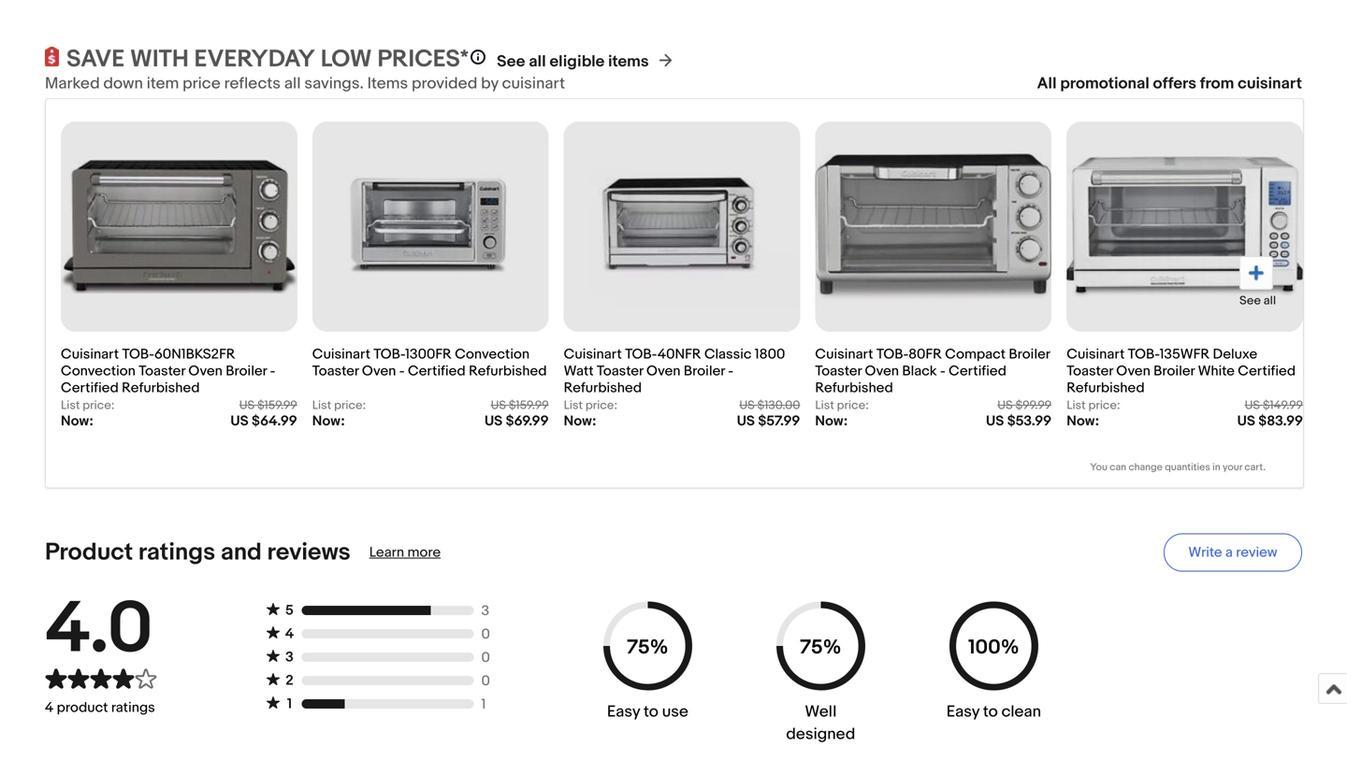 Task type: describe. For each thing, give the bounding box(es) containing it.
1800
[[755, 346, 785, 363]]

135wfr
[[1160, 346, 1210, 363]]

0 for 2
[[481, 673, 490, 690]]

low
[[321, 45, 372, 74]]

offers
[[1153, 74, 1197, 94]]

broiler inside 'cuisinart tob-60n1bks2fr convection toaster oven broiler - certified refurbished'
[[226, 363, 267, 380]]

price: for cuisinart tob-1300fr convection toaster oven - certified refurbished
[[334, 399, 366, 413]]

list price: for cuisinart tob-60n1bks2fr convection toaster oven broiler - certified refurbished
[[61, 399, 115, 413]]

$57.99
[[758, 413, 800, 430]]

quantities
[[1165, 462, 1211, 474]]

5
[[285, 603, 294, 619]]

list for cuisinart tob-80fr compact broiler toaster oven black - certified refurbished
[[815, 399, 834, 413]]

now: for cuisinart tob-1300fr convection toaster oven - certified refurbished
[[312, 413, 345, 430]]

easy to clean
[[947, 703, 1041, 722]]

learn more
[[369, 545, 441, 561]]

deluxe
[[1213, 346, 1258, 363]]

see for see all
[[1240, 294, 1261, 308]]

tob- for 40nfr
[[625, 346, 658, 363]]

certified inside 'cuisinart tob-60n1bks2fr convection toaster oven broiler - certified refurbished'
[[61, 380, 119, 397]]

items
[[367, 74, 408, 94]]

toaster inside cuisinart tob-40nfr classic 1800 watt toaster oven broiler - refurbished
[[597, 363, 643, 380]]

can
[[1110, 462, 1127, 474]]

us $53.99
[[986, 413, 1052, 430]]

in
[[1213, 462, 1221, 474]]

you can change quantities in your cart.
[[1090, 462, 1266, 474]]

well
[[805, 703, 837, 722]]

well designed
[[786, 703, 856, 745]]

us left the $83.99
[[1238, 413, 1256, 430]]

0 vertical spatial ratings
[[138, 538, 215, 567]]

items
[[608, 52, 649, 72]]

now: for cuisinart tob-135wfr deluxe toaster oven broiler white certified refurbished
[[1067, 413, 1100, 430]]

marked
[[45, 74, 100, 94]]

change
[[1129, 462, 1163, 474]]

4.0 out of 5 stars based on 4 product ratings image
[[45, 668, 157, 691]]

4 for 4 product ratings
[[45, 700, 54, 717]]

tob- for 60n1bks2fr
[[122, 346, 154, 363]]

us left $64.99
[[231, 413, 249, 430]]

tob- for 1300fr
[[374, 346, 405, 363]]

now: for cuisinart tob-60n1bks2fr convection toaster oven broiler - certified refurbished
[[61, 413, 94, 430]]

list for cuisinart tob-135wfr deluxe toaster oven broiler white certified refurbished
[[1067, 399, 1086, 413]]

all for see all eligible items
[[529, 52, 546, 72]]

price: for cuisinart tob-135wfr deluxe toaster oven broiler white certified refurbished
[[1089, 399, 1121, 413]]

- inside 'cuisinart tob-60n1bks2fr convection toaster oven broiler - certified refurbished'
[[270, 363, 275, 380]]

list for cuisinart tob-40nfr classic 1800 watt toaster oven broiler - refurbished
[[564, 399, 583, 413]]

convection for refurbished
[[455, 346, 530, 363]]

marked down item price reflects all savings. items provided by cuisinart
[[45, 74, 565, 94]]

down
[[103, 74, 143, 94]]

75 percents of reviewers think of this product as well designed element
[[772, 602, 870, 746]]

all promotional offers from cuisinart
[[1037, 74, 1303, 94]]

us $130.00
[[740, 399, 800, 413]]

oven for cuisinart tob-1300fr convection toaster oven - certified refurbished
[[362, 363, 396, 380]]

us $159.99 for $64.99
[[239, 399, 297, 413]]

see all eligible items
[[497, 52, 649, 72]]

us down 'cuisinart tob-60n1bks2fr convection toaster oven broiler - certified refurbished'
[[239, 399, 255, 413]]

0 horizontal spatial 3
[[285, 649, 294, 666]]

promotional
[[1060, 74, 1150, 94]]

all for see all
[[1264, 294, 1276, 308]]

list for cuisinart tob-60n1bks2fr convection toaster oven broiler - certified refurbished
[[61, 399, 80, 413]]

clean
[[1002, 703, 1041, 722]]

provided
[[412, 74, 478, 94]]

product
[[45, 538, 133, 567]]

item
[[147, 74, 179, 94]]

$53.99
[[1007, 413, 1052, 430]]

list price: for cuisinart tob-1300fr convection toaster oven - certified refurbished
[[312, 399, 366, 413]]

100 percents of reviewers think of this product as easy to clean element
[[945, 602, 1043, 746]]

oven inside cuisinart tob-40nfr classic 1800 watt toaster oven broiler - refurbished
[[647, 363, 681, 380]]

40nfr
[[658, 346, 701, 363]]

1 vertical spatial ratings
[[111, 700, 155, 717]]

us left $57.99
[[737, 413, 755, 430]]

2
[[286, 673, 294, 690]]

oven inside cuisinart tob-80fr compact broiler toaster oven black - certified refurbished
[[865, 363, 899, 380]]

white
[[1198, 363, 1235, 380]]

cuisinart tob-80fr compact broiler toaster oven black - certified refurbished link
[[815, 337, 1052, 399]]

save
[[66, 45, 125, 74]]

1300fr
[[405, 346, 452, 363]]

use
[[662, 703, 689, 722]]

see all eligible items link
[[497, 52, 649, 72]]

easy for easy to use
[[607, 703, 640, 722]]

classic
[[705, 346, 752, 363]]

$159.99 for us $64.99
[[257, 399, 297, 413]]

cuisinart tob-60n1bks2fr convection toaster oven broiler - certified refurbished
[[61, 346, 275, 397]]

us left the $149.99
[[1245, 399, 1260, 413]]

us $69.99
[[485, 413, 549, 430]]

write a review
[[1189, 545, 1278, 561]]

2 1 from the left
[[481, 697, 486, 714]]

toaster for cuisinart tob-135wfr deluxe toaster oven broiler white certified refurbished
[[1067, 363, 1113, 380]]

cuisinart tob-135wfr deluxe toaster oven broiler white certified refurbished link
[[1067, 337, 1303, 399]]

us $57.99
[[737, 413, 800, 430]]

cuisinart tob-40nfr classic 1800 watt toaster oven broiler - refurbished
[[564, 346, 785, 397]]

prices*
[[377, 45, 469, 74]]

us $159.99 for $69.99
[[491, 399, 549, 413]]

80fr
[[909, 346, 942, 363]]

you
[[1090, 462, 1108, 474]]

from
[[1200, 74, 1235, 94]]

see all
[[1240, 294, 1276, 308]]

a
[[1226, 545, 1233, 561]]

$83.99
[[1259, 413, 1303, 430]]

refurbished inside cuisinart tob-80fr compact broiler toaster oven black - certified refurbished
[[815, 380, 893, 397]]

cuisinart tob-40nfr classic 1800 watt toaster oven broiler - refurbished link
[[564, 337, 800, 399]]

review
[[1236, 545, 1278, 561]]

write a review link
[[1164, 534, 1303, 572]]

refurbished inside cuisinart tob-1300fr convection toaster oven - certified refurbished
[[469, 363, 547, 380]]

list for cuisinart tob-1300fr convection toaster oven - certified refurbished
[[312, 399, 331, 413]]

list price: for cuisinart tob-135wfr deluxe toaster oven broiler white certified refurbished
[[1067, 399, 1121, 413]]

to for clean
[[983, 703, 998, 722]]

cuisinart tob-135wfr deluxe toaster oven broiler white certified refurbished
[[1067, 346, 1296, 397]]

broiler inside cuisinart tob-80fr compact broiler toaster oven black - certified refurbished
[[1009, 346, 1050, 363]]

learn
[[369, 545, 404, 561]]



Task type: vqa. For each thing, say whether or not it's contained in the screenshot.


Task type: locate. For each thing, give the bounding box(es) containing it.
us left $53.99
[[986, 413, 1004, 430]]

list price: for cuisinart tob-40nfr classic 1800 watt toaster oven broiler - refurbished
[[564, 399, 618, 413]]

2 list price: from the left
[[312, 399, 366, 413]]

watt
[[564, 363, 594, 380]]

toaster for cuisinart tob-1300fr convection toaster oven - certified refurbished
[[312, 363, 359, 380]]

now: for cuisinart tob-40nfr classic 1800 watt toaster oven broiler - refurbished
[[564, 413, 597, 430]]

easy left 'use'
[[607, 703, 640, 722]]

2 oven from the left
[[362, 363, 396, 380]]

certified inside cuisinart tob-135wfr deluxe toaster oven broiler white certified refurbished
[[1238, 363, 1296, 380]]

price: up you
[[1089, 399, 1121, 413]]

oven inside cuisinart tob-1300fr convection toaster oven - certified refurbished
[[362, 363, 396, 380]]

2 list from the left
[[312, 399, 331, 413]]

list price: right $99.99
[[1067, 399, 1121, 413]]

see all link
[[1240, 256, 1276, 308]]

3 - from the left
[[728, 363, 734, 380]]

with
[[130, 45, 189, 74]]

price: for cuisinart tob-80fr compact broiler toaster oven black - certified refurbished
[[837, 399, 869, 413]]

4 left product
[[45, 700, 54, 717]]

2 tob- from the left
[[374, 346, 405, 363]]

4 down 5
[[285, 626, 294, 643]]

us left $99.99
[[998, 399, 1013, 413]]

see for see all eligible items
[[497, 52, 525, 72]]

1 vertical spatial see
[[1240, 294, 1261, 308]]

toaster
[[139, 363, 185, 380], [312, 363, 359, 380], [597, 363, 643, 380], [815, 363, 862, 380], [1067, 363, 1113, 380]]

1 list from the left
[[61, 399, 80, 413]]

us $149.99
[[1245, 399, 1303, 413]]

toaster inside cuisinart tob-1300fr convection toaster oven - certified refurbished
[[312, 363, 359, 380]]

2 easy from the left
[[947, 703, 980, 722]]

cuisinart inside cuisinart tob-1300fr convection toaster oven - certified refurbished
[[312, 346, 370, 363]]

broiler inside cuisinart tob-40nfr classic 1800 watt toaster oven broiler - refurbished
[[684, 363, 725, 380]]

tob- inside 'cuisinart tob-60n1bks2fr convection toaster oven broiler - certified refurbished'
[[122, 346, 154, 363]]

cuisinart tob-1300fr convection toaster oven - certified refurbished link
[[312, 337, 549, 399]]

3 cuisinart from the left
[[564, 346, 622, 363]]

- inside cuisinart tob-80fr compact broiler toaster oven black - certified refurbished
[[940, 363, 946, 380]]

cuisinart inside 'cuisinart tob-60n1bks2fr convection toaster oven broiler - certified refurbished'
[[61, 346, 119, 363]]

cuisinart inside cuisinart tob-80fr compact broiler toaster oven black - certified refurbished
[[815, 346, 874, 363]]

1 - from the left
[[270, 363, 275, 380]]

list
[[61, 399, 80, 413], [312, 399, 331, 413], [564, 399, 583, 413], [815, 399, 834, 413], [1067, 399, 1086, 413]]

2 cuisinart from the left
[[312, 346, 370, 363]]

convection inside 'cuisinart tob-60n1bks2fr convection toaster oven broiler - certified refurbished'
[[61, 363, 136, 380]]

- inside cuisinart tob-40nfr classic 1800 watt toaster oven broiler - refurbished
[[728, 363, 734, 380]]

$64.99
[[252, 413, 297, 430]]

list price: down watt
[[564, 399, 618, 413]]

4 - from the left
[[940, 363, 946, 380]]

easy
[[607, 703, 640, 722], [947, 703, 980, 722]]

1 vertical spatial 0
[[481, 650, 490, 667]]

$149.99
[[1263, 399, 1303, 413]]

4 for 4
[[285, 626, 294, 643]]

tob- for 135wfr
[[1128, 346, 1160, 363]]

1 horizontal spatial 4
[[285, 626, 294, 643]]

1 horizontal spatial convection
[[455, 346, 530, 363]]

- up $64.99
[[270, 363, 275, 380]]

0 horizontal spatial easy
[[607, 703, 640, 722]]

us $64.99
[[231, 413, 297, 430]]

cuisinart right from
[[1238, 74, 1303, 94]]

black
[[902, 363, 937, 380]]

$159.99
[[257, 399, 297, 413], [509, 399, 549, 413]]

4
[[285, 626, 294, 643], [45, 700, 54, 717]]

2 now: from the left
[[312, 413, 345, 430]]

0 vertical spatial see
[[497, 52, 525, 72]]

designed
[[786, 725, 856, 745]]

us down cuisinart tob-1300fr convection toaster oven - certified refurbished
[[491, 399, 506, 413]]

3 tob- from the left
[[625, 346, 658, 363]]

more
[[407, 545, 441, 561]]

0 horizontal spatial 4
[[45, 700, 54, 717]]

broiler inside cuisinart tob-135wfr deluxe toaster oven broiler white certified refurbished
[[1154, 363, 1195, 380]]

0 horizontal spatial us $159.99
[[239, 399, 297, 413]]

0 horizontal spatial 1
[[287, 696, 292, 713]]

4 product ratings
[[45, 700, 155, 717]]

save with everyday low prices*
[[66, 45, 469, 74]]

5 toaster from the left
[[1067, 363, 1113, 380]]

easy to use
[[607, 703, 689, 722]]

2 price: from the left
[[334, 399, 366, 413]]

- left 1800
[[728, 363, 734, 380]]

1 us $159.99 from the left
[[239, 399, 297, 413]]

cuisinart inside cuisinart tob-135wfr deluxe toaster oven broiler white certified refurbished
[[1067, 346, 1125, 363]]

list price: down 'cuisinart tob-60n1bks2fr convection toaster oven broiler - certified refurbished'
[[61, 399, 115, 413]]

1 list price: from the left
[[61, 399, 115, 413]]

all
[[1037, 74, 1057, 94]]

to left clean
[[983, 703, 998, 722]]

see up deluxe
[[1240, 294, 1261, 308]]

savings.
[[304, 74, 364, 94]]

us $83.99
[[1238, 413, 1303, 430]]

4 now: from the left
[[815, 413, 848, 430]]

broiler left 1800
[[684, 363, 725, 380]]

broiler up $99.99
[[1009, 346, 1050, 363]]

4 list from the left
[[815, 399, 834, 413]]

product
[[57, 700, 108, 717]]

0 vertical spatial 0
[[481, 626, 490, 643]]

1 easy from the left
[[607, 703, 640, 722]]

by
[[481, 74, 499, 94]]

certified inside cuisinart tob-80fr compact broiler toaster oven black - certified refurbished
[[949, 363, 1007, 380]]

price: down watt
[[586, 399, 618, 413]]

1 horizontal spatial 3
[[481, 603, 489, 620]]

5 list price: from the left
[[1067, 399, 1121, 413]]

1 now: from the left
[[61, 413, 94, 430]]

product ratings and reviews
[[45, 538, 351, 567]]

see up by
[[497, 52, 525, 72]]

your
[[1223, 462, 1243, 474]]

5 cuisinart from the left
[[1067, 346, 1125, 363]]

now: for cuisinart tob-80fr compact broiler toaster oven black - certified refurbished
[[815, 413, 848, 430]]

3 list from the left
[[564, 399, 583, 413]]

cuisinart right by
[[502, 74, 565, 94]]

price: right $64.99
[[334, 399, 366, 413]]

4 toaster from the left
[[815, 363, 862, 380]]

see
[[497, 52, 525, 72], [1240, 294, 1261, 308]]

us $159.99
[[239, 399, 297, 413], [491, 399, 549, 413]]

0 for 4
[[481, 626, 490, 643]]

2 $159.99 from the left
[[509, 399, 549, 413]]

1 horizontal spatial $159.99
[[509, 399, 549, 413]]

us left $69.99
[[485, 413, 503, 430]]

4 price: from the left
[[837, 399, 869, 413]]

certified
[[408, 363, 466, 380], [949, 363, 1007, 380], [1238, 363, 1296, 380], [61, 380, 119, 397]]

oven for cuisinart tob-135wfr deluxe toaster oven broiler white certified refurbished
[[1117, 363, 1151, 380]]

to
[[644, 703, 659, 722], [983, 703, 998, 722]]

1 horizontal spatial to
[[983, 703, 998, 722]]

tob-
[[122, 346, 154, 363], [374, 346, 405, 363], [625, 346, 658, 363], [877, 346, 909, 363], [1128, 346, 1160, 363]]

1
[[287, 696, 292, 713], [481, 697, 486, 714]]

reflects
[[224, 74, 281, 94]]

1 horizontal spatial all
[[529, 52, 546, 72]]

us $99.99
[[998, 399, 1052, 413]]

tob- inside cuisinart tob-1300fr convection toaster oven - certified refurbished
[[374, 346, 405, 363]]

0 horizontal spatial convection
[[61, 363, 136, 380]]

0 horizontal spatial to
[[644, 703, 659, 722]]

convection
[[455, 346, 530, 363], [61, 363, 136, 380]]

list price: right $130.00
[[815, 399, 869, 413]]

0 horizontal spatial $159.99
[[257, 399, 297, 413]]

3 now: from the left
[[564, 413, 597, 430]]

price: for cuisinart tob-40nfr classic 1800 watt toaster oven broiler - refurbished
[[586, 399, 618, 413]]

2 - from the left
[[399, 363, 405, 380]]

1 horizontal spatial us $159.99
[[491, 399, 549, 413]]

0 horizontal spatial all
[[284, 74, 301, 94]]

refurbished inside 'cuisinart tob-60n1bks2fr convection toaster oven broiler - certified refurbished'
[[122, 380, 200, 397]]

refurbished
[[469, 363, 547, 380], [122, 380, 200, 397], [564, 380, 642, 397], [815, 380, 893, 397], [1067, 380, 1145, 397]]

0 vertical spatial 4
[[285, 626, 294, 643]]

2 to from the left
[[983, 703, 998, 722]]

us left $130.00
[[740, 399, 755, 413]]

broiler up us $64.99
[[226, 363, 267, 380]]

tob- inside cuisinart tob-80fr compact broiler toaster oven black - certified refurbished
[[877, 346, 909, 363]]

learn more link
[[369, 545, 441, 561]]

oven
[[188, 363, 223, 380], [362, 363, 396, 380], [647, 363, 681, 380], [865, 363, 899, 380], [1117, 363, 1151, 380]]

4 cuisinart from the left
[[815, 346, 874, 363]]

1 horizontal spatial 1
[[481, 697, 486, 714]]

4 oven from the left
[[865, 363, 899, 380]]

broiler
[[1009, 346, 1050, 363], [226, 363, 267, 380], [684, 363, 725, 380], [1154, 363, 1195, 380]]

60n1bks2fr
[[154, 346, 235, 363]]

ratings down 4.0 out of 5 stars based on 4 product ratings image
[[111, 700, 155, 717]]

5 list from the left
[[1067, 399, 1086, 413]]

3 toaster from the left
[[597, 363, 643, 380]]

1 1 from the left
[[287, 696, 292, 713]]

3 0 from the top
[[481, 673, 490, 690]]

to for use
[[644, 703, 659, 722]]

0 horizontal spatial cuisinart
[[502, 74, 565, 94]]

4 list price: from the left
[[815, 399, 869, 413]]

all promotional offers from cuisinart link
[[1037, 74, 1303, 94]]

broiler left white
[[1154, 363, 1195, 380]]

1 horizontal spatial see
[[1240, 294, 1261, 308]]

4.0
[[45, 587, 153, 674]]

tob- for 80fr
[[877, 346, 909, 363]]

0 horizontal spatial see
[[497, 52, 525, 72]]

list price: right $64.99
[[312, 399, 366, 413]]

- left 1300fr
[[399, 363, 405, 380]]

convection for certified
[[61, 363, 136, 380]]

$130.00
[[758, 399, 800, 413]]

1 oven from the left
[[188, 363, 223, 380]]

easy for easy to clean
[[947, 703, 980, 722]]

3 oven from the left
[[647, 363, 681, 380]]

1 toaster from the left
[[139, 363, 185, 380]]

cuisinart tob-1300fr convection toaster oven - certified refurbished
[[312, 346, 547, 380]]

1 $159.99 from the left
[[257, 399, 297, 413]]

2 vertical spatial all
[[1264, 294, 1276, 308]]

and
[[221, 538, 262, 567]]

write
[[1189, 545, 1223, 561]]

oven inside cuisinart tob-135wfr deluxe toaster oven broiler white certified refurbished
[[1117, 363, 1151, 380]]

cuisinart for cuisinart tob-80fr compact broiler toaster oven black - certified refurbished
[[815, 346, 874, 363]]

oven for cuisinart tob-60n1bks2fr convection toaster oven broiler - certified refurbished
[[188, 363, 223, 380]]

easy left clean
[[947, 703, 980, 722]]

price: right $130.00
[[837, 399, 869, 413]]

ratings
[[138, 538, 215, 567], [111, 700, 155, 717]]

1 horizontal spatial easy
[[947, 703, 980, 722]]

1 horizontal spatial cuisinart
[[1238, 74, 1303, 94]]

cuisinart for cuisinart tob-40nfr classic 1800 watt toaster oven broiler - refurbished
[[564, 346, 622, 363]]

2 0 from the top
[[481, 650, 490, 667]]

cart.
[[1245, 462, 1266, 474]]

price: down 'cuisinart tob-60n1bks2fr convection toaster oven broiler - certified refurbished'
[[83, 399, 115, 413]]

0 for 3
[[481, 650, 490, 667]]

1 vertical spatial 3
[[285, 649, 294, 666]]

cuisinart for cuisinart tob-135wfr deluxe toaster oven broiler white certified refurbished
[[1067, 346, 1125, 363]]

certified inside cuisinart tob-1300fr convection toaster oven - certified refurbished
[[408, 363, 466, 380]]

0 vertical spatial all
[[529, 52, 546, 72]]

1 vertical spatial all
[[284, 74, 301, 94]]

5 oven from the left
[[1117, 363, 1151, 380]]

cuisinart
[[502, 74, 565, 94], [1238, 74, 1303, 94]]

1 tob- from the left
[[122, 346, 154, 363]]

cuisinart tob-80fr compact broiler toaster oven black - certified refurbished
[[815, 346, 1050, 397]]

2 us $159.99 from the left
[[491, 399, 549, 413]]

5 now: from the left
[[1067, 413, 1100, 430]]

eligible
[[550, 52, 605, 72]]

oven inside 'cuisinart tob-60n1bks2fr convection toaster oven broiler - certified refurbished'
[[188, 363, 223, 380]]

tob- inside cuisinart tob-40nfr classic 1800 watt toaster oven broiler - refurbished
[[625, 346, 658, 363]]

75 percents of reviewers think of this product as easy to use element
[[599, 602, 697, 746]]

1 cuisinart from the left
[[502, 74, 565, 94]]

$159.99 for us $69.99
[[509, 399, 549, 413]]

- right black
[[940, 363, 946, 380]]

3 price: from the left
[[586, 399, 618, 413]]

2 vertical spatial 0
[[481, 673, 490, 690]]

compact
[[945, 346, 1006, 363]]

price: for cuisinart tob-60n1bks2fr convection toaster oven broiler - certified refurbished
[[83, 399, 115, 413]]

reviews
[[267, 538, 351, 567]]

cuisinart inside cuisinart tob-40nfr classic 1800 watt toaster oven broiler - refurbished
[[564, 346, 622, 363]]

-
[[270, 363, 275, 380], [399, 363, 405, 380], [728, 363, 734, 380], [940, 363, 946, 380]]

1 to from the left
[[644, 703, 659, 722]]

2 toaster from the left
[[312, 363, 359, 380]]

1 0 from the top
[[481, 626, 490, 643]]

to left 'use'
[[644, 703, 659, 722]]

1 price: from the left
[[83, 399, 115, 413]]

cuisinart for cuisinart tob-1300fr convection toaster oven - certified refurbished
[[312, 346, 370, 363]]

1 vertical spatial 4
[[45, 700, 54, 717]]

cuisinart tob-60n1bks2fr convection toaster oven broiler - certified refurbished link
[[61, 337, 297, 399]]

2 cuisinart from the left
[[1238, 74, 1303, 94]]

2 horizontal spatial all
[[1264, 294, 1276, 308]]

3 list price: from the left
[[564, 399, 618, 413]]

1 cuisinart from the left
[[61, 346, 119, 363]]

tob- inside cuisinart tob-135wfr deluxe toaster oven broiler white certified refurbished
[[1128, 346, 1160, 363]]

list price: for cuisinart tob-80fr compact broiler toaster oven black - certified refurbished
[[815, 399, 869, 413]]

everyday
[[194, 45, 315, 74]]

toaster inside cuisinart tob-80fr compact broiler toaster oven black - certified refurbished
[[815, 363, 862, 380]]

convection inside cuisinart tob-1300fr convection toaster oven - certified refurbished
[[455, 346, 530, 363]]

$99.99
[[1016, 399, 1052, 413]]

refurbished inside cuisinart tob-40nfr classic 1800 watt toaster oven broiler - refurbished
[[564, 380, 642, 397]]

refurbished inside cuisinart tob-135wfr deluxe toaster oven broiler white certified refurbished
[[1067, 380, 1145, 397]]

0 vertical spatial 3
[[481, 603, 489, 620]]

toaster inside 'cuisinart tob-60n1bks2fr convection toaster oven broiler - certified refurbished'
[[139, 363, 185, 380]]

5 price: from the left
[[1089, 399, 1121, 413]]

4 tob- from the left
[[877, 346, 909, 363]]

ratings left and
[[138, 538, 215, 567]]

toaster inside cuisinart tob-135wfr deluxe toaster oven broiler white certified refurbished
[[1067, 363, 1113, 380]]

price
[[183, 74, 221, 94]]

- inside cuisinart tob-1300fr convection toaster oven - certified refurbished
[[399, 363, 405, 380]]

toaster for cuisinart tob-60n1bks2fr convection toaster oven broiler - certified refurbished
[[139, 363, 185, 380]]

all
[[529, 52, 546, 72], [284, 74, 301, 94], [1264, 294, 1276, 308]]

cuisinart
[[61, 346, 119, 363], [312, 346, 370, 363], [564, 346, 622, 363], [815, 346, 874, 363], [1067, 346, 1125, 363]]

cuisinart for cuisinart tob-60n1bks2fr convection toaster oven broiler - certified refurbished
[[61, 346, 119, 363]]

5 tob- from the left
[[1128, 346, 1160, 363]]

$69.99
[[506, 413, 549, 430]]



